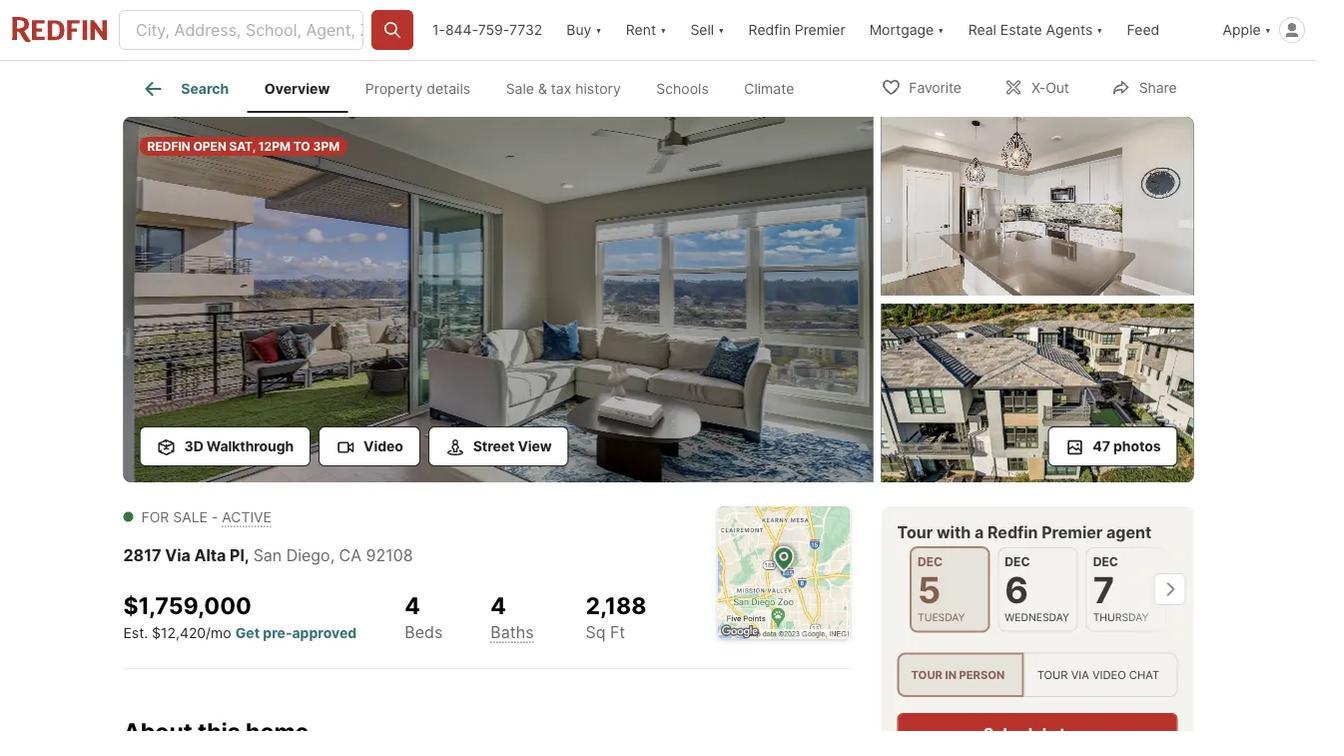 Task type: vqa. For each thing, say whether or not it's contained in the screenshot.
the 1
no



Task type: describe. For each thing, give the bounding box(es) containing it.
tour with a redfin premier agent
[[897, 522, 1152, 542]]

dec for 7
[[1093, 555, 1118, 569]]

2817
[[123, 545, 161, 565]]

apple
[[1223, 21, 1261, 38]]

schools
[[657, 80, 709, 97]]

apple ▾
[[1223, 21, 1272, 38]]

video button
[[319, 427, 420, 466]]

tour for tour in person
[[911, 668, 943, 682]]

next image
[[1154, 574, 1186, 606]]

schools tab
[[639, 65, 727, 113]]

tab list containing search
[[123, 61, 828, 113]]

tour for tour with a redfin premier agent
[[897, 522, 933, 542]]

2 , from the left
[[330, 545, 335, 565]]

search link
[[141, 77, 229, 101]]

real estate agents ▾
[[969, 21, 1103, 38]]

to
[[293, 139, 310, 153]]

$12,420
[[152, 624, 206, 641]]

1 vertical spatial redfin
[[988, 522, 1038, 542]]

tour for tour via video chat
[[1037, 668, 1068, 682]]

mortgage
[[870, 21, 934, 38]]

redfin open sat, 12pm to 3pm
[[147, 139, 340, 153]]

street view
[[473, 438, 552, 454]]

chat
[[1130, 668, 1160, 682]]

▾ for rent ▾
[[660, 21, 667, 38]]

map entry image
[[718, 506, 851, 639]]

get
[[235, 624, 260, 641]]

ft
[[610, 622, 625, 642]]

1 , from the left
[[245, 545, 249, 565]]

favorite
[[909, 79, 962, 96]]

3pm
[[313, 139, 340, 153]]

diego
[[286, 545, 330, 565]]

1 horizontal spatial premier
[[1042, 522, 1103, 542]]

property
[[365, 80, 423, 97]]

search
[[181, 80, 229, 97]]

mortgage ▾ button
[[858, 0, 957, 60]]

beds
[[405, 622, 443, 642]]

overview tab
[[247, 65, 348, 113]]

4 for 4 beds
[[405, 591, 420, 619]]

3d
[[184, 438, 203, 454]]

rent ▾
[[626, 21, 667, 38]]

street
[[473, 438, 515, 454]]

baths
[[491, 622, 534, 642]]

via
[[1071, 668, 1090, 682]]

1-
[[433, 21, 445, 38]]

dec for 6
[[1005, 555, 1030, 569]]

&
[[538, 80, 547, 97]]

sale & tax history tab
[[488, 65, 639, 113]]

$1,759,000 est. $12,420 /mo get pre-approved
[[123, 591, 357, 641]]

1-844-759-7732 link
[[433, 21, 543, 38]]

pre-
[[263, 624, 292, 641]]

dec 5 tuesday
[[917, 555, 965, 623]]

agent
[[1107, 522, 1152, 542]]

7
[[1093, 568, 1114, 612]]

x-
[[1032, 79, 1046, 96]]

thursday
[[1093, 611, 1149, 623]]

5
[[917, 568, 941, 612]]

history
[[576, 80, 621, 97]]

share button
[[1095, 66, 1194, 107]]

out
[[1046, 79, 1070, 96]]

details
[[427, 80, 471, 97]]

sell
[[691, 21, 714, 38]]

4 baths
[[491, 591, 534, 642]]

sat,
[[229, 139, 256, 153]]

street view button
[[428, 427, 569, 466]]

844-
[[445, 21, 478, 38]]

redfin inside "redfin premier" button
[[749, 21, 791, 38]]

-
[[212, 508, 218, 525]]

6
[[1005, 568, 1028, 612]]

redfin premier
[[749, 21, 846, 38]]

for sale - active
[[141, 508, 272, 525]]

active
[[222, 508, 272, 525]]

3d walkthrough button
[[139, 427, 311, 466]]

in
[[945, 668, 957, 682]]

12pm
[[258, 139, 291, 153]]

$1,759,000
[[123, 591, 252, 619]]



Task type: locate. For each thing, give the bounding box(es) containing it.
premier left agent at right
[[1042, 522, 1103, 542]]

0 vertical spatial redfin
[[749, 21, 791, 38]]

▾ right buy on the top left
[[596, 21, 602, 38]]

x-out button
[[987, 66, 1087, 107]]

47
[[1093, 438, 1111, 454]]

92108
[[366, 545, 413, 565]]

2,188
[[586, 591, 647, 619]]

tab list
[[123, 61, 828, 113]]

with
[[937, 522, 971, 542]]

1-844-759-7732
[[433, 21, 543, 38]]

view
[[518, 438, 552, 454]]

3d walkthrough
[[184, 438, 294, 454]]

dec inside 'dec 7 thursday'
[[1093, 555, 1118, 569]]

1 horizontal spatial 4
[[491, 591, 506, 619]]

tour left via
[[1037, 668, 1068, 682]]

x-out
[[1032, 79, 1070, 96]]

buy ▾ button
[[567, 0, 602, 60]]

2817 via alta pl, san diego, ca 92108 image
[[123, 117, 874, 482], [882, 117, 1194, 296], [882, 304, 1194, 482]]

buy ▾
[[567, 21, 602, 38]]

sale & tax history
[[506, 80, 621, 97]]

759-
[[478, 21, 509, 38]]

for
[[141, 508, 169, 525]]

dec down agent at right
[[1093, 555, 1118, 569]]

1 ▾ from the left
[[596, 21, 602, 38]]

overview
[[265, 80, 330, 97]]

0 horizontal spatial 4
[[405, 591, 420, 619]]

real estate agents ▾ button
[[957, 0, 1115, 60]]

climate
[[744, 80, 794, 97]]

0 vertical spatial premier
[[795, 21, 846, 38]]

, left san at the left bottom of the page
[[245, 545, 249, 565]]

1 vertical spatial premier
[[1042, 522, 1103, 542]]

estate
[[1001, 21, 1042, 38]]

pl
[[230, 545, 245, 565]]

submit search image
[[383, 20, 403, 40]]

4 beds
[[405, 591, 443, 642]]

sell ▾ button
[[691, 0, 725, 60]]

2 ▾ from the left
[[660, 21, 667, 38]]

property details
[[365, 80, 471, 97]]

4 ▾ from the left
[[938, 21, 945, 38]]

4 up the baths
[[491, 591, 506, 619]]

est.
[[123, 624, 148, 641]]

rent ▾ button
[[626, 0, 667, 60]]

▾ right the agents in the right top of the page
[[1097, 21, 1103, 38]]

active link
[[222, 508, 272, 525]]

approved
[[292, 624, 357, 641]]

tour via video chat
[[1037, 668, 1160, 682]]

dec down tour with a redfin premier agent
[[1005, 555, 1030, 569]]

feed
[[1127, 21, 1160, 38]]

2 dec from the left
[[1005, 555, 1030, 569]]

premier up climate tab
[[795, 21, 846, 38]]

list box containing tour in person
[[897, 653, 1178, 697]]

4 up the beds
[[405, 591, 420, 619]]

buy ▾ button
[[555, 0, 614, 60]]

, left ca
[[330, 545, 335, 565]]

san
[[253, 545, 282, 565]]

▾ for sell ▾
[[718, 21, 725, 38]]

alta
[[194, 545, 226, 565]]

0 horizontal spatial ,
[[245, 545, 249, 565]]

sale
[[506, 80, 534, 97]]

dec
[[917, 555, 943, 569], [1005, 555, 1030, 569], [1093, 555, 1118, 569]]

climate tab
[[727, 65, 812, 113]]

4 inside "4 beds"
[[405, 591, 420, 619]]

2 horizontal spatial dec
[[1093, 555, 1118, 569]]

▾ for mortgage ▾
[[938, 21, 945, 38]]

dec 6 wednesday
[[1005, 555, 1069, 623]]

redfin up the climate
[[749, 21, 791, 38]]

share
[[1140, 79, 1177, 96]]

▾ right rent
[[660, 21, 667, 38]]

2817 via alta pl , san diego , ca 92108
[[123, 545, 413, 565]]

tuesday
[[917, 611, 965, 623]]

4
[[405, 591, 420, 619], [491, 591, 506, 619]]

1 horizontal spatial redfin
[[988, 522, 1038, 542]]

▾ for buy ▾
[[596, 21, 602, 38]]

1 4 from the left
[[405, 591, 420, 619]]

tour left in
[[911, 668, 943, 682]]

property details tab
[[348, 65, 488, 113]]

favorite button
[[864, 66, 979, 107]]

City, Address, School, Agent, ZIP search field
[[119, 10, 364, 50]]

5 ▾ from the left
[[1097, 21, 1103, 38]]

4 for 4 baths
[[491, 591, 506, 619]]

1 dec from the left
[[917, 555, 943, 569]]

get pre-approved link
[[235, 624, 357, 641]]

video
[[364, 438, 403, 454]]

dec for 5
[[917, 555, 943, 569]]

tour in person
[[911, 668, 1005, 682]]

▾ right mortgage
[[938, 21, 945, 38]]

▾ for apple ▾
[[1265, 21, 1272, 38]]

▾ inside 'link'
[[1097, 21, 1103, 38]]

tour left with
[[897, 522, 933, 542]]

sale
[[173, 508, 208, 525]]

1 horizontal spatial dec
[[1005, 555, 1030, 569]]

sq
[[586, 622, 606, 642]]

photos
[[1114, 438, 1161, 454]]

6 ▾ from the left
[[1265, 21, 1272, 38]]

0 horizontal spatial dec
[[917, 555, 943, 569]]

ca
[[339, 545, 362, 565]]

premier inside button
[[795, 21, 846, 38]]

list box
[[897, 653, 1178, 697]]

2 4 from the left
[[491, 591, 506, 619]]

47 photos button
[[1048, 427, 1178, 466]]

mortgage ▾
[[870, 21, 945, 38]]

/mo
[[206, 624, 231, 641]]

None button
[[909, 546, 990, 633], [998, 547, 1078, 632], [1086, 547, 1166, 632], [909, 546, 990, 633], [998, 547, 1078, 632], [1086, 547, 1166, 632]]

buy
[[567, 21, 592, 38]]

sell ▾ button
[[679, 0, 737, 60]]

▾ right sell
[[718, 21, 725, 38]]

rent
[[626, 21, 656, 38]]

4 inside 4 baths
[[491, 591, 506, 619]]

video
[[1093, 668, 1126, 682]]

dec inside dec 5 tuesday
[[917, 555, 943, 569]]

sell ▾
[[691, 21, 725, 38]]

▾
[[596, 21, 602, 38], [660, 21, 667, 38], [718, 21, 725, 38], [938, 21, 945, 38], [1097, 21, 1103, 38], [1265, 21, 1272, 38]]

7732
[[509, 21, 543, 38]]

feed button
[[1115, 0, 1211, 60]]

via
[[165, 545, 191, 565]]

3 ▾ from the left
[[718, 21, 725, 38]]

person
[[959, 668, 1005, 682]]

tax
[[551, 80, 572, 97]]

▾ right apple
[[1265, 21, 1272, 38]]

,
[[245, 545, 249, 565], [330, 545, 335, 565]]

47 photos
[[1093, 438, 1161, 454]]

mortgage ▾ button
[[870, 0, 945, 60]]

0 horizontal spatial premier
[[795, 21, 846, 38]]

tour
[[897, 522, 933, 542], [911, 668, 943, 682], [1037, 668, 1068, 682]]

dec inside dec 6 wednesday
[[1005, 555, 1030, 569]]

redfin premier button
[[737, 0, 858, 60]]

redfin right a
[[988, 522, 1038, 542]]

3 dec from the left
[[1093, 555, 1118, 569]]

dec 7 thursday
[[1093, 555, 1149, 623]]

rent ▾ button
[[614, 0, 679, 60]]

dec down with
[[917, 555, 943, 569]]

1 horizontal spatial ,
[[330, 545, 335, 565]]

0 horizontal spatial redfin
[[749, 21, 791, 38]]

wednesday
[[1005, 611, 1069, 623]]



